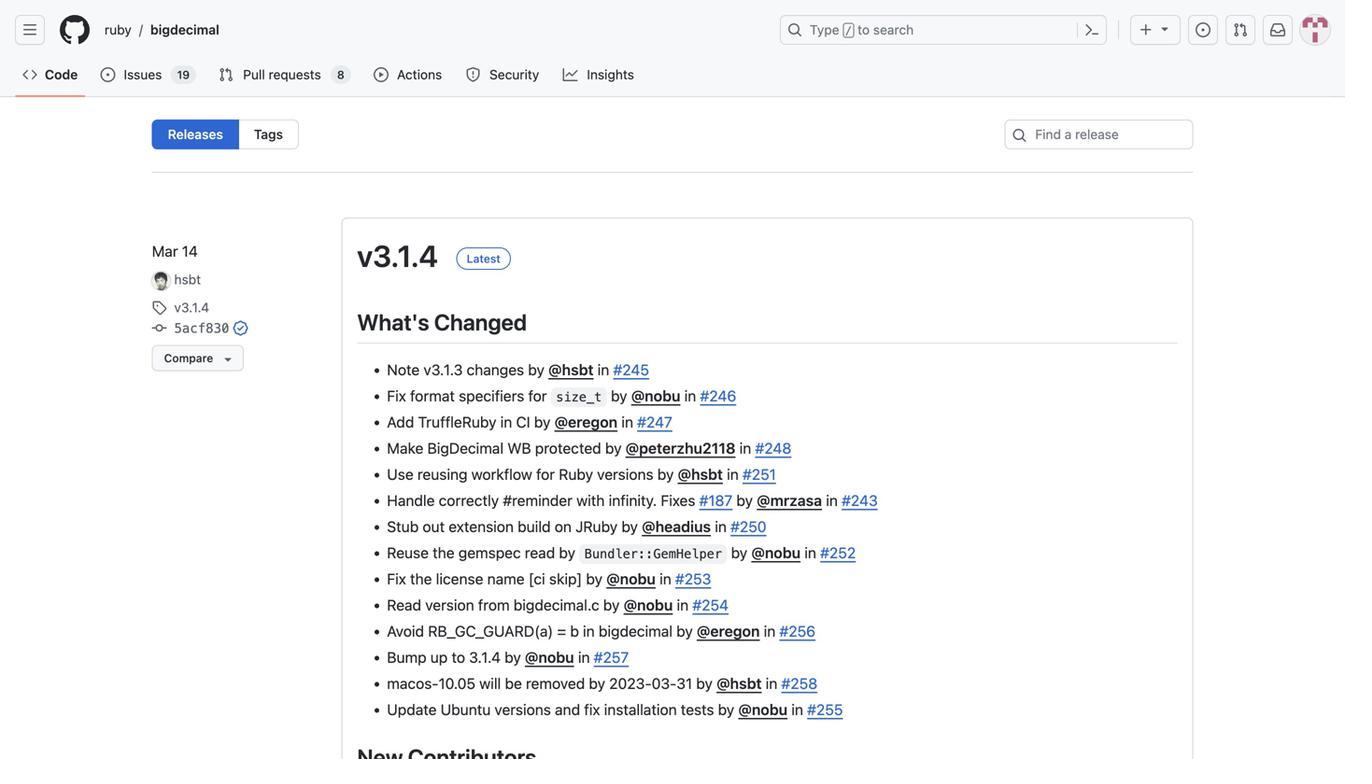 Task type: locate. For each thing, give the bounding box(es) containing it.
v3.1.4 link up what's
[[357, 238, 438, 274]]

0 horizontal spatial @eregon
[[555, 414, 618, 432]]

in
[[598, 361, 610, 379], [685, 388, 697, 405], [501, 414, 513, 432], [622, 414, 634, 432], [740, 440, 752, 458], [727, 466, 739, 484], [826, 492, 838, 510], [715, 518, 727, 536], [805, 545, 817, 562], [660, 571, 672, 589], [677, 597, 689, 615], [583, 623, 595, 641], [764, 623, 776, 641], [578, 649, 590, 667], [766, 675, 778, 693], [792, 702, 804, 719]]

to left search
[[858, 22, 870, 37]]

latest
[[467, 252, 501, 265]]

code image
[[22, 67, 37, 82]]

#187
[[700, 492, 733, 510]]

#253 link
[[676, 571, 712, 589]]

name
[[488, 571, 525, 589]]

0 horizontal spatial /
[[139, 22, 143, 37]]

0 horizontal spatial versions
[[495, 702, 551, 719]]

by right 31
[[697, 675, 713, 693]]

by down the infinity.
[[622, 518, 638, 536]]

in left ci
[[501, 414, 513, 432]]

for
[[529, 388, 547, 405], [536, 466, 555, 484]]

in left #253 link
[[660, 571, 672, 589]]

installation
[[604, 702, 677, 719]]

by right changes
[[528, 361, 545, 379]]

1 horizontal spatial v3.1.4
[[357, 238, 438, 274]]

@eregon link for avoid rb_gc_guard(a) = b in bigdecimal by
[[697, 623, 760, 641]]

the down 'out'
[[433, 545, 455, 562]]

fix
[[387, 388, 406, 405], [387, 571, 406, 589]]

#243
[[842, 492, 878, 510]]

0 vertical spatial @hsbt link
[[549, 361, 594, 379]]

#255
[[808, 702, 843, 719]]

versions down "be"
[[495, 702, 551, 719]]

issue opened image
[[100, 67, 115, 82]]

#256 link
[[780, 623, 816, 641]]

for up ci
[[529, 388, 547, 405]]

removed
[[526, 675, 585, 693]]

@nobu link for #254
[[624, 597, 673, 615]]

skip]
[[549, 571, 582, 589]]

@eregon link down the '#254'
[[697, 623, 760, 641]]

fix up 'read'
[[387, 571, 406, 589]]

gemspec
[[459, 545, 521, 562]]

handle
[[387, 492, 435, 510]]

#245 link
[[614, 361, 650, 379]]

releases and tags element
[[152, 120, 998, 150]]

bigdecimal up #257 link
[[599, 623, 673, 641]]

1 horizontal spatial bigdecimal
[[599, 623, 673, 641]]

1 vertical spatial v3.1.4
[[174, 300, 209, 315]]

@eregon link
[[555, 414, 618, 432], [697, 623, 760, 641]]

extension
[[449, 518, 514, 536]]

0 vertical spatial the
[[433, 545, 455, 562]]

type / to search
[[810, 22, 914, 37]]

v3.1.4 link up 5acf830 link on the top of page
[[152, 298, 209, 318]]

by down #250 in the bottom of the page
[[731, 545, 748, 562]]

up
[[431, 649, 448, 667]]

/ right type
[[846, 24, 852, 37]]

1 horizontal spatial @eregon link
[[697, 623, 760, 641]]

list
[[97, 15, 769, 45]]

by up fixes
[[658, 466, 674, 484]]

the
[[433, 545, 455, 562], [410, 571, 432, 589]]

truffleruby
[[418, 414, 497, 432]]

in left #251
[[727, 466, 739, 484]]

the down reuse in the bottom of the page
[[410, 571, 432, 589]]

@hsbt right 31
[[717, 675, 762, 693]]

commit image
[[152, 321, 167, 336]]

#257 link
[[594, 649, 629, 667]]

@eregon down the '#254'
[[697, 623, 760, 641]]

out
[[423, 518, 445, 536]]

@hsbt
[[549, 361, 594, 379], [678, 466, 723, 484], [717, 675, 762, 693]]

1 vertical spatial fix
[[387, 571, 406, 589]]

1 horizontal spatial @eregon
[[697, 623, 760, 641]]

@hsbt link
[[549, 361, 594, 379], [678, 466, 723, 484], [717, 675, 762, 693]]

bigdecimal
[[150, 22, 219, 37], [599, 623, 673, 641]]

1 vertical spatial @hsbt link
[[678, 466, 723, 484]]

2 fix from the top
[[387, 571, 406, 589]]

use
[[387, 466, 414, 484]]

fix
[[584, 702, 601, 719]]

1 horizontal spatial the
[[433, 545, 455, 562]]

to right up
[[452, 649, 465, 667]]

shield image
[[466, 67, 481, 82]]

2 vertical spatial @hsbt link
[[717, 675, 762, 693]]

triangle down image
[[221, 352, 236, 367]]

@hsbt up #187 link
[[678, 466, 723, 484]]

1 vertical spatial for
[[536, 466, 555, 484]]

mar
[[152, 243, 178, 260]]

#252
[[821, 545, 856, 562]]

add
[[387, 414, 414, 432]]

#246 link
[[701, 388, 737, 405]]

@nobu link for #255
[[739, 702, 788, 719]]

0 vertical spatial fix
[[387, 388, 406, 405]]

0 horizontal spatial bigdecimal
[[150, 22, 219, 37]]

#248
[[756, 440, 792, 458]]

0 vertical spatial v3.1.4 link
[[357, 238, 438, 274]]

in left #243 link
[[826, 492, 838, 510]]

0 horizontal spatial @eregon link
[[555, 414, 618, 432]]

/ right ruby
[[139, 22, 143, 37]]

@hsbt link up size_t
[[549, 361, 594, 379]]

0 vertical spatial versions
[[597, 466, 654, 484]]

#257
[[594, 649, 629, 667]]

/
[[139, 22, 143, 37], [846, 24, 852, 37]]

type
[[810, 22, 840, 37]]

by up #250 in the bottom of the page
[[737, 492, 753, 510]]

by up "be"
[[505, 649, 521, 667]]

#246
[[701, 388, 737, 405]]

insights
[[587, 67, 634, 82]]

for up #reminder
[[536, 466, 555, 484]]

0 horizontal spatial to
[[452, 649, 465, 667]]

v3.1.4 up 5acf830 link on the top of page
[[174, 300, 209, 315]]

build
[[518, 518, 551, 536]]

by down the '#254'
[[677, 623, 693, 641]]

1 horizontal spatial /
[[846, 24, 852, 37]]

0 vertical spatial @eregon link
[[555, 414, 618, 432]]

ruby
[[559, 466, 593, 484]]

@eregon down size_t
[[555, 414, 618, 432]]

v3.1.4
[[357, 238, 438, 274], [174, 300, 209, 315]]

bigdecimal inside note v3.1.3 changes by @hsbt in #245 fix format specifiers for size_t by @nobu in #246 add truffleruby in ci by @eregon in #247 make bigdecimal wb protected by @peterzhu2118 in #248 use reusing workflow for ruby versions by @hsbt in #251 handle correctly #reminder with infinity. fixes #187 by @mrzasa in #243 stub out extension build on jruby by @headius in #250 reuse the gemspec read by bundler::gemhelper by @nobu in #252 fix the license name [ci skip] by @nobu in #253 read version from bigdecimal.c by @nobu in #254 avoid rb_gc_guard(a) = b in bigdecimal by @eregon in #256 bump up to 3.1.4 by @nobu in #257 macos-10.05 will be removed by 2023-03-31 by @hsbt in #258 update ubuntu versions and fix installation tests by @nobu in #255
[[599, 623, 673, 641]]

size_t
[[556, 390, 602, 405]]

0 vertical spatial bigdecimal
[[150, 22, 219, 37]]

fix up add on the bottom of the page
[[387, 388, 406, 405]]

@hsbt up size_t
[[549, 361, 594, 379]]

mar 14
[[152, 243, 198, 260]]

1 vertical spatial to
[[452, 649, 465, 667]]

0 horizontal spatial the
[[410, 571, 432, 589]]

/ for type
[[846, 24, 852, 37]]

actions link
[[366, 61, 451, 89]]

14
[[182, 243, 198, 260]]

bundler::gemhelper
[[585, 547, 722, 562]]

2 vertical spatial @hsbt
[[717, 675, 762, 693]]

what's
[[357, 309, 430, 336]]

/ inside ruby / bigdecimal
[[139, 22, 143, 37]]

1 vertical spatial v3.1.4 link
[[152, 298, 209, 318]]

bigdecimal up 19
[[150, 22, 219, 37]]

1 vertical spatial @eregon link
[[697, 623, 760, 641]]

#253
[[676, 571, 712, 589]]

specifiers
[[459, 388, 525, 405]]

versions
[[597, 466, 654, 484], [495, 702, 551, 719]]

avoid
[[387, 623, 424, 641]]

in left the #248 link
[[740, 440, 752, 458]]

compare button
[[152, 345, 244, 371]]

@nobu link for #253
[[607, 571, 656, 589]]

with
[[577, 492, 605, 510]]

note v3.1.3 changes by @hsbt in #245 fix format specifiers for size_t by @nobu in #246 add truffleruby in ci by @eregon in #247 make bigdecimal wb protected by @peterzhu2118 in #248 use reusing workflow for ruby versions by @hsbt in #251 handle correctly #reminder with infinity. fixes #187 by @mrzasa in #243 stub out extension build on jruby by @headius in #250 reuse the gemspec read by bundler::gemhelper by @nobu in #252 fix the license name [ci skip] by @nobu in #253 read version from bigdecimal.c by @nobu in #254 avoid rb_gc_guard(a) = b in bigdecimal by @eregon in #256 bump up to 3.1.4 by @nobu in #257 macos-10.05 will be removed by 2023-03-31 by @hsbt in #258 update ubuntu versions and fix installation tests by @nobu in #255
[[387, 361, 878, 719]]

tag image
[[152, 300, 167, 315]]

by up fix
[[589, 675, 606, 693]]

/ inside type / to search
[[846, 24, 852, 37]]

@eregon link down size_t
[[555, 414, 618, 432]]

0 horizontal spatial v3.1.4
[[174, 300, 209, 315]]

0 horizontal spatial v3.1.4 link
[[152, 298, 209, 318]]

notifications image
[[1271, 22, 1286, 37]]

@nobu link
[[632, 388, 681, 405], [752, 545, 801, 562], [607, 571, 656, 589], [624, 597, 673, 615], [525, 649, 574, 667], [739, 702, 788, 719]]

#251
[[743, 466, 776, 484]]

@hsbt link for note v3.1.3 changes by
[[549, 361, 594, 379]]

v3.1.4 up what's
[[357, 238, 438, 274]]

1 vertical spatial versions
[[495, 702, 551, 719]]

1 vertical spatial bigdecimal
[[599, 623, 673, 641]]

1 horizontal spatial to
[[858, 22, 870, 37]]

bigdecimal.c
[[514, 597, 600, 615]]

to inside note v3.1.3 changes by @hsbt in #245 fix format specifiers for size_t by @nobu in #246 add truffleruby in ci by @eregon in #247 make bigdecimal wb protected by @peterzhu2118 in #248 use reusing workflow for ruby versions by @hsbt in #251 handle correctly #reminder with infinity. fixes #187 by @mrzasa in #243 stub out extension build on jruby by @headius in #250 reuse the gemspec read by bundler::gemhelper by @nobu in #252 fix the license name [ci skip] by @nobu in #253 read version from bigdecimal.c by @nobu in #254 avoid rb_gc_guard(a) = b in bigdecimal by @eregon in #256 bump up to 3.1.4 by @nobu in #257 macos-10.05 will be removed by 2023-03-31 by @hsbt in #258 update ubuntu versions and fix installation tests by @nobu in #255
[[452, 649, 465, 667]]

@headius
[[642, 518, 711, 536]]

@hsbt link right 31
[[717, 675, 762, 693]]

#251 link
[[743, 466, 776, 484]]

version
[[426, 597, 474, 615]]

be
[[505, 675, 522, 693]]

insights link
[[556, 61, 643, 89]]

to
[[858, 22, 870, 37], [452, 649, 465, 667]]

0 vertical spatial @eregon
[[555, 414, 618, 432]]

note
[[387, 361, 420, 379]]

@hsbt link up #187 link
[[678, 466, 723, 484]]

versions up the infinity.
[[597, 466, 654, 484]]

@peterzhu2118
[[626, 440, 736, 458]]

by up #257
[[604, 597, 620, 615]]

changes
[[467, 361, 524, 379]]

by right protected
[[606, 440, 622, 458]]

3.1.4
[[469, 649, 501, 667]]

#258 link
[[782, 675, 818, 693]]



Task type: vqa. For each thing, say whether or not it's contained in the screenshot.
dot fill image
no



Task type: describe. For each thing, give the bounding box(es) containing it.
#258
[[782, 675, 818, 693]]

releases link
[[152, 120, 239, 150]]

in left the '#254'
[[677, 597, 689, 615]]

protected
[[535, 440, 602, 458]]

by right ci
[[534, 414, 551, 432]]

git pull request image
[[1234, 22, 1249, 37]]

tests
[[681, 702, 714, 719]]

license
[[436, 571, 484, 589]]

from
[[478, 597, 510, 615]]

wb
[[508, 440, 531, 458]]

in left #245
[[598, 361, 610, 379]]

by right "skip]"
[[586, 571, 603, 589]]

1 vertical spatial @hsbt
[[678, 466, 723, 484]]

ubuntu
[[441, 702, 491, 719]]

make
[[387, 440, 424, 458]]

pull
[[243, 67, 265, 82]]

code
[[45, 67, 78, 82]]

bigdecimal inside ruby / bigdecimal
[[150, 22, 219, 37]]

1 horizontal spatial v3.1.4 link
[[357, 238, 438, 274]]

by right tests
[[718, 702, 735, 719]]

ruby
[[105, 22, 132, 37]]

in down #258 link
[[792, 702, 804, 719]]

#reminder
[[503, 492, 573, 510]]

workflow
[[472, 466, 533, 484]]

@headius link
[[642, 518, 711, 536]]

0 vertical spatial to
[[858, 22, 870, 37]]

rb_gc_guard(a)
[[428, 623, 553, 641]]

in left #258 link
[[766, 675, 778, 693]]

tags link
[[238, 120, 299, 150]]

homepage image
[[60, 15, 90, 45]]

b
[[570, 623, 579, 641]]

play image
[[374, 67, 389, 82]]

in right 'b'
[[583, 623, 595, 641]]

security link
[[458, 61, 548, 89]]

[ci
[[529, 571, 546, 589]]

5acf830
[[174, 321, 229, 336]]

@eregon link for add truffleruby in ci by
[[555, 414, 618, 432]]

ci
[[516, 414, 531, 432]]

@hsbt link for use reusing workflow for ruby versions by
[[678, 466, 723, 484]]

#255 link
[[808, 702, 843, 719]]

compare
[[164, 352, 213, 365]]

will
[[480, 675, 501, 693]]

v3.1.3
[[424, 361, 463, 379]]

tags
[[254, 127, 283, 142]]

correctly
[[439, 492, 499, 510]]

1 vertical spatial @eregon
[[697, 623, 760, 641]]

update
[[387, 702, 437, 719]]

search
[[874, 22, 914, 37]]

03-
[[652, 675, 677, 693]]

in down #187 link
[[715, 518, 727, 536]]

latest link
[[457, 248, 511, 270]]

issue opened image
[[1196, 22, 1211, 37]]

2023-
[[610, 675, 652, 693]]

#256
[[780, 623, 816, 641]]

@hsbt link for macos-10.05 will be removed by 2023-03-31 by
[[717, 675, 762, 693]]

ruby link
[[97, 15, 139, 45]]

#250
[[731, 518, 767, 536]]

/ for ruby
[[139, 22, 143, 37]]

bigdecimal
[[428, 440, 504, 458]]

Find a release search field
[[1005, 120, 1194, 150]]

requests
[[269, 67, 321, 82]]

changed
[[434, 309, 527, 336]]

format
[[410, 388, 455, 405]]

issues
[[124, 67, 162, 82]]

in left "#252"
[[805, 545, 817, 562]]

and
[[555, 702, 581, 719]]

0 vertical spatial v3.1.4
[[357, 238, 438, 274]]

by down #245
[[611, 388, 628, 405]]

on
[[555, 518, 572, 536]]

#245
[[614, 361, 650, 379]]

code link
[[15, 61, 85, 89]]

#254
[[693, 597, 729, 615]]

what's changed
[[357, 309, 527, 336]]

#247 link
[[638, 414, 673, 432]]

@nobu link for #257
[[525, 649, 574, 667]]

0 vertical spatial @hsbt
[[549, 361, 594, 379]]

command palette image
[[1085, 22, 1100, 37]]

@mrzasa
[[757, 492, 823, 510]]

graph image
[[563, 67, 578, 82]]

releases
[[168, 127, 223, 142]]

8
[[337, 68, 345, 81]]

19
[[177, 68, 190, 81]]

by up "skip]"
[[559, 545, 576, 562]]

@mrzasa link
[[757, 492, 823, 510]]

#243 link
[[842, 492, 878, 510]]

@hsbt image
[[152, 272, 171, 290]]

5acf830 link
[[152, 320, 229, 336]]

1 vertical spatial the
[[410, 571, 432, 589]]

search image
[[1013, 128, 1027, 143]]

in left #247
[[622, 414, 634, 432]]

#248 link
[[756, 440, 792, 458]]

#252 link
[[821, 545, 856, 562]]

31
[[677, 675, 693, 693]]

=
[[557, 623, 567, 641]]

git pull request image
[[219, 67, 234, 82]]

#254 link
[[693, 597, 729, 615]]

in left #257 link
[[578, 649, 590, 667]]

reuse
[[387, 545, 429, 562]]

in left #256
[[764, 623, 776, 641]]

verified commit signature image
[[233, 321, 248, 336]]

plus image
[[1139, 22, 1154, 37]]

stub
[[387, 518, 419, 536]]

#187 link
[[700, 492, 733, 510]]

0 vertical spatial for
[[529, 388, 547, 405]]

in left #246 link on the right bottom
[[685, 388, 697, 405]]

1 horizontal spatial versions
[[597, 466, 654, 484]]

list containing ruby / bigdecimal
[[97, 15, 769, 45]]

reusing
[[418, 466, 468, 484]]

actions
[[397, 67, 442, 82]]

1 fix from the top
[[387, 388, 406, 405]]

triangle down image
[[1158, 21, 1173, 36]]



